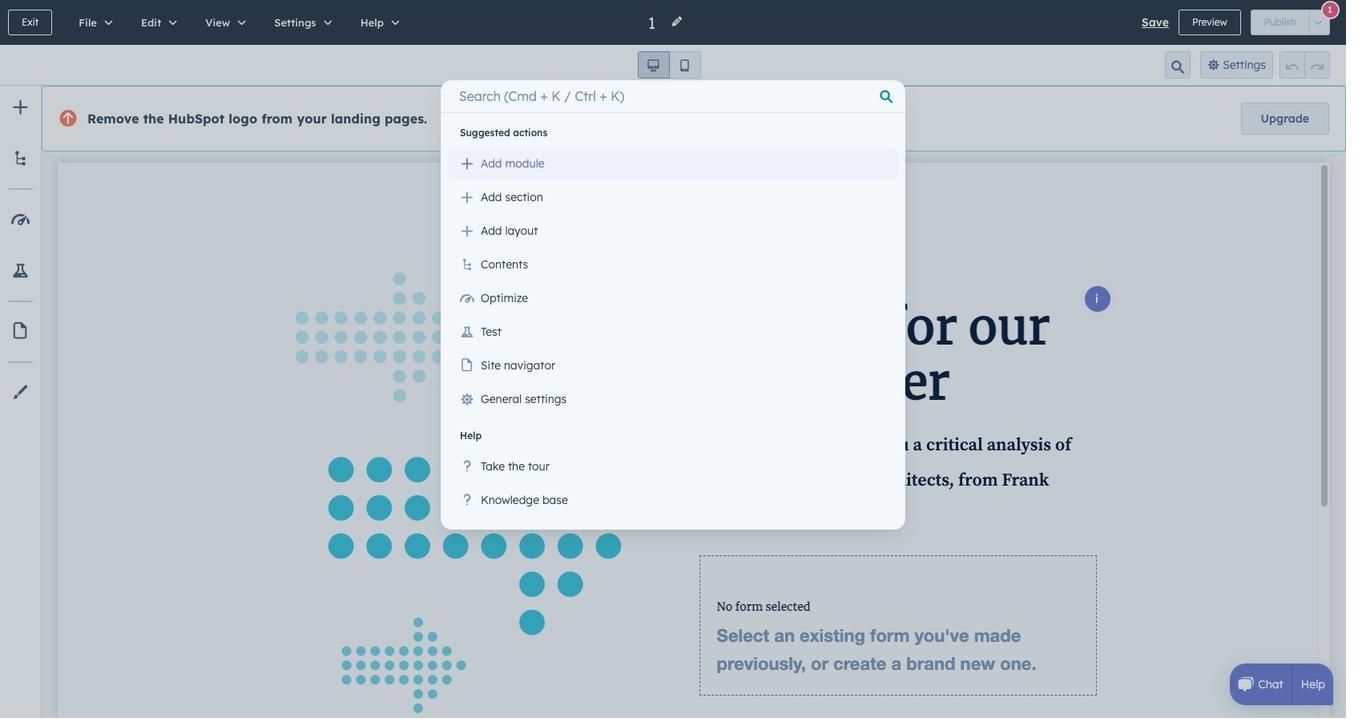 Task type: locate. For each thing, give the bounding box(es) containing it.
group
[[1251, 10, 1330, 35], [638, 51, 701, 79], [1280, 51, 1330, 79]]

Search search field
[[450, 80, 896, 112]]

None field
[[647, 12, 661, 33]]



Task type: vqa. For each thing, say whether or not it's contained in the screenshot.
to inside the button
no



